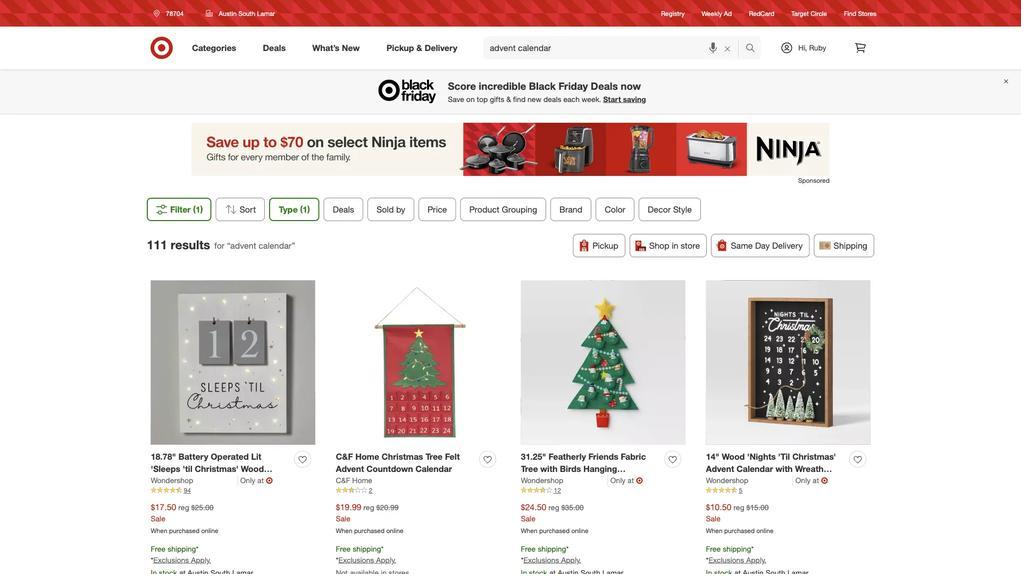 Task type: vqa. For each thing, say whether or not it's contained in the screenshot.
issue.
no



Task type: describe. For each thing, give the bounding box(es) containing it.
18.78" battery operated lit 'sleeps 'til christmas' wood countdown sign cream - wondershop™ link
[[151, 451, 290, 499]]

target circle
[[792, 9, 827, 17]]

wondershop™ for $10.50
[[706, 488, 762, 499]]

redcard
[[749, 9, 775, 17]]

31.25" featherly friends fabric tree with birds hanging christmas countdown calendar green - wondershop™ link
[[521, 451, 660, 499]]

cream
[[220, 476, 247, 487]]

shipping for $17.50
[[168, 545, 196, 554]]

in
[[672, 241, 679, 251]]

calendar inside 31.25" featherly friends fabric tree with birds hanging christmas countdown calendar green - wondershop™
[[614, 476, 651, 487]]

5
[[739, 487, 743, 495]]

decor style
[[648, 204, 692, 215]]

only at ¬ for with
[[796, 476, 828, 486]]

felt
[[445, 452, 460, 462]]

birds
[[560, 464, 581, 475]]

exclusions for $17.50
[[153, 556, 189, 565]]

14" wood 'nights 'til christmas' advent calendar with wreath counter black/white - wondershop™ link
[[706, 451, 846, 499]]

sold by
[[377, 204, 405, 215]]

sign
[[200, 476, 218, 487]]

pickup button
[[573, 234, 625, 258]]

home for c&f home
[[352, 476, 372, 485]]

style
[[673, 204, 692, 215]]

wondershop link for sign
[[151, 476, 238, 486]]

online for $24.50
[[572, 527, 589, 535]]

sort button
[[216, 198, 265, 221]]

type
[[279, 204, 298, 215]]

black/white
[[741, 476, 790, 487]]

day
[[755, 241, 770, 251]]

wondershop for advent
[[706, 476, 749, 485]]

weekly
[[702, 9, 722, 17]]

top
[[477, 95, 488, 104]]

new
[[342, 43, 360, 53]]

free shipping * * exclusions apply. for $17.50
[[151, 545, 211, 565]]

$10.50
[[706, 502, 732, 513]]

c&f home christmas tree felt advent countdown calendar link
[[336, 451, 475, 476]]

on
[[466, 95, 475, 104]]

filter (1) button
[[147, 198, 211, 221]]

at for hanging
[[628, 476, 634, 485]]

categories
[[192, 43, 236, 53]]

lamar
[[257, 9, 275, 17]]

(1) for type (1)
[[300, 204, 310, 215]]

when for $17.50
[[151, 527, 167, 535]]

exclusions apply. link for $10.50
[[709, 556, 766, 565]]

price
[[428, 204, 447, 215]]

featherly
[[549, 452, 586, 462]]

hanging
[[584, 464, 617, 475]]

new
[[528, 95, 542, 104]]

c&f home link
[[336, 476, 372, 486]]

friends
[[589, 452, 619, 462]]

wreath
[[795, 464, 824, 475]]

2 link
[[336, 486, 500, 495]]

fabric
[[621, 452, 646, 462]]

free shipping * * exclusions apply. for $10.50
[[706, 545, 766, 565]]

weekly ad
[[702, 9, 732, 17]]

pickup & delivery link
[[378, 36, 471, 60]]

18.78" battery operated lit 'sleeps 'til christmas' wood countdown sign cream - wondershop™
[[151, 452, 264, 499]]

what's
[[312, 43, 340, 53]]

christmas inside 31.25" featherly friends fabric tree with birds hanging christmas countdown calendar green - wondershop™
[[521, 476, 563, 487]]

delivery for same day delivery
[[772, 241, 803, 251]]

what's new link
[[303, 36, 373, 60]]

$17.50
[[151, 502, 176, 513]]

$24.50 reg $35.00 sale when purchased online
[[521, 502, 589, 535]]

price button
[[419, 198, 456, 221]]

'nights
[[747, 452, 776, 462]]

wondershop link for countdown
[[521, 476, 608, 486]]

purchased for $24.50
[[539, 527, 570, 535]]

with inside the 14" wood 'nights 'til christmas' advent calendar with wreath counter black/white - wondershop™
[[776, 464, 793, 475]]

sale for $19.99
[[336, 514, 351, 524]]

advent for 14"
[[706, 464, 734, 475]]

product
[[470, 204, 500, 215]]

- inside 31.25" featherly friends fabric tree with birds hanging christmas countdown calendar green - wondershop™
[[548, 488, 551, 499]]

by
[[396, 204, 405, 215]]

countdown inside 18.78" battery operated lit 'sleeps 'til christmas' wood countdown sign cream - wondershop™
[[151, 476, 198, 487]]

find stores link
[[844, 9, 877, 18]]

brand
[[560, 204, 583, 215]]

at for with
[[813, 476, 819, 485]]

(1) for filter (1)
[[193, 204, 203, 215]]

advertisement region
[[192, 123, 830, 176]]

find stores
[[844, 9, 877, 17]]

only for cream
[[240, 476, 255, 485]]

weekly ad link
[[702, 9, 732, 18]]

94 link
[[151, 486, 315, 495]]

home for c&f home christmas tree felt advent countdown calendar
[[355, 452, 379, 462]]

advent for c&f
[[336, 464, 364, 475]]

wondershop for with
[[521, 476, 564, 485]]

same day delivery
[[731, 241, 803, 251]]

score
[[448, 80, 476, 92]]

tree inside 31.25" featherly friends fabric tree with birds hanging christmas countdown calendar green - wondershop™
[[521, 464, 538, 475]]

apply. for $19.99
[[376, 556, 396, 565]]

reg for $19.99
[[364, 503, 374, 513]]

what's new
[[312, 43, 360, 53]]

apply. for $17.50
[[191, 556, 211, 565]]

with inside 31.25" featherly friends fabric tree with birds hanging christmas countdown calendar green - wondershop™
[[541, 464, 558, 475]]

exclusions for $24.50
[[524, 556, 559, 565]]

$17.50 reg $25.00 sale when purchased online
[[151, 502, 218, 535]]

type (1)
[[279, 204, 310, 215]]

31.25"
[[521, 452, 546, 462]]

south
[[238, 9, 255, 17]]

online for $19.99
[[386, 527, 404, 535]]

purchased for $19.99
[[354, 527, 385, 535]]

product grouping
[[470, 204, 537, 215]]

0 horizontal spatial &
[[417, 43, 422, 53]]

purchased for $10.50
[[725, 527, 755, 535]]

decor style button
[[639, 198, 701, 221]]

wood inside the 14" wood 'nights 'til christmas' advent calendar with wreath counter black/white - wondershop™
[[722, 452, 745, 462]]

12 link
[[521, 486, 685, 495]]

94
[[184, 487, 191, 495]]

exclusions for $19.99
[[339, 556, 374, 565]]

online for $17.50
[[201, 527, 218, 535]]

decor
[[648, 204, 671, 215]]

78704 button
[[147, 4, 195, 23]]

operated
[[211, 452, 249, 462]]

pickup for pickup & delivery
[[387, 43, 414, 53]]

shop
[[649, 241, 670, 251]]

same
[[731, 241, 753, 251]]

calendar"
[[259, 241, 295, 251]]

gifts
[[490, 95, 504, 104]]

delivery for pickup & delivery
[[425, 43, 458, 53]]

categories link
[[183, 36, 250, 60]]

$19.99 reg $20.99 sale when purchased online
[[336, 502, 404, 535]]

free shipping * * exclusions apply. for $19.99
[[336, 545, 396, 565]]

exclusions apply. link for $19.99
[[339, 556, 396, 565]]

reg for $24.50
[[549, 503, 560, 513]]

search
[[741, 44, 767, 54]]

target circle link
[[792, 9, 827, 18]]



Task type: locate. For each thing, give the bounding box(es) containing it.
christmas up green
[[521, 476, 563, 487]]

3 apply. from the left
[[561, 556, 581, 565]]

purchased inside the $17.50 reg $25.00 sale when purchased online
[[169, 527, 200, 535]]

only up 12 link
[[611, 476, 626, 485]]

exclusions apply. link for $24.50
[[524, 556, 581, 565]]

0 vertical spatial pickup
[[387, 43, 414, 53]]

hi,
[[799, 43, 807, 52]]

14" wood 'nights 'til christmas' advent calendar with wreath counter black/white - wondershop™ image
[[706, 281, 871, 445], [706, 281, 871, 445]]

78704
[[166, 9, 184, 17]]

¬ down fabric
[[636, 476, 643, 486]]

at down wreath
[[813, 476, 819, 485]]

2 exclusions apply. link from the left
[[339, 556, 396, 565]]

shipping for $19.99
[[353, 545, 381, 554]]

4 apply. from the left
[[746, 556, 766, 565]]

1 horizontal spatial tree
[[521, 464, 538, 475]]

2 apply. from the left
[[376, 556, 396, 565]]

111
[[147, 237, 167, 252]]

shipping down $19.99 reg $20.99 sale when purchased online
[[353, 545, 381, 554]]

(1) right filter
[[193, 204, 203, 215]]

when down $24.50
[[521, 527, 538, 535]]

1 sale from the left
[[151, 514, 165, 524]]

2 horizontal spatial ¬
[[821, 476, 828, 486]]

shipping down the $17.50 reg $25.00 sale when purchased online
[[168, 545, 196, 554]]

2 at from the left
[[628, 476, 634, 485]]

2 free shipping * * exclusions apply. from the left
[[336, 545, 396, 565]]

1 free from the left
[[151, 545, 166, 554]]

5 link
[[706, 486, 871, 495]]

home up c&f home
[[355, 452, 379, 462]]

reg inside the $17.50 reg $25.00 sale when purchased online
[[178, 503, 189, 513]]

2 wondershop from the left
[[521, 476, 564, 485]]

purchased for $17.50
[[169, 527, 200, 535]]

when
[[151, 527, 167, 535], [336, 527, 353, 535], [521, 527, 538, 535], [706, 527, 723, 535]]

2 sale from the left
[[336, 514, 351, 524]]

wood down lit
[[241, 464, 264, 475]]

advent inside c&f home christmas tree felt advent countdown calendar
[[336, 464, 364, 475]]

exclusions down $19.99 reg $20.99 sale when purchased online
[[339, 556, 374, 565]]

sale for $17.50
[[151, 514, 165, 524]]

reg down "94"
[[178, 503, 189, 513]]

christmas
[[382, 452, 423, 462], [521, 476, 563, 487]]

christmas' up sign
[[195, 464, 239, 475]]

1 horizontal spatial wondershop link
[[521, 476, 608, 486]]

friday
[[559, 80, 588, 92]]

2 horizontal spatial only
[[796, 476, 811, 485]]

1 shipping from the left
[[168, 545, 196, 554]]

¬ for 18.78" battery operated lit 'sleeps 'til christmas' wood countdown sign cream - wondershop™
[[266, 476, 273, 486]]

1 horizontal spatial wood
[[722, 452, 745, 462]]

saving
[[623, 95, 646, 104]]

austin
[[219, 9, 237, 17]]

online down $20.99
[[386, 527, 404, 535]]

1 only from the left
[[240, 476, 255, 485]]

2 horizontal spatial deals
[[591, 80, 618, 92]]

target
[[792, 9, 809, 17]]

3 only at ¬ from the left
[[796, 476, 828, 486]]

online inside $24.50 reg $35.00 sale when purchased online
[[572, 527, 589, 535]]

2 horizontal spatial at
[[813, 476, 819, 485]]

- right "cream"
[[250, 476, 253, 487]]

1 horizontal spatial only
[[611, 476, 626, 485]]

store
[[681, 241, 700, 251]]

only at ¬ for wood
[[240, 476, 273, 486]]

1 c&f from the top
[[336, 452, 353, 462]]

$24.50
[[521, 502, 547, 513]]

3 exclusions apply. link from the left
[[524, 556, 581, 565]]

shipping for $10.50
[[723, 545, 751, 554]]

wondershop™ inside 31.25" featherly friends fabric tree with birds hanging christmas countdown calendar green - wondershop™
[[554, 488, 609, 499]]

delivery inside same day delivery button
[[772, 241, 803, 251]]

battery
[[178, 452, 208, 462]]

&
[[417, 43, 422, 53], [507, 95, 511, 104]]

wondershop up 5 on the bottom of page
[[706, 476, 749, 485]]

wondershop™
[[151, 488, 207, 499], [554, 488, 609, 499], [706, 488, 762, 499]]

31.25" featherly friends fabric tree with birds hanging christmas countdown calendar green - wondershop™
[[521, 452, 651, 499]]

2 horizontal spatial countdown
[[565, 476, 612, 487]]

3 ¬ from the left
[[821, 476, 828, 486]]

calendar inside c&f home christmas tree felt advent countdown calendar
[[416, 464, 452, 475]]

sort
[[240, 204, 256, 215]]

(1) inside button
[[193, 204, 203, 215]]

wondershop
[[151, 476, 193, 485], [521, 476, 564, 485], [706, 476, 749, 485]]

1 horizontal spatial advent
[[706, 464, 734, 475]]

- for black/white
[[793, 476, 796, 487]]

c&f for c&f home
[[336, 476, 350, 485]]

4 reg from the left
[[734, 503, 745, 513]]

when inside $19.99 reg $20.99 sale when purchased online
[[336, 527, 353, 535]]

online down $35.00
[[572, 527, 589, 535]]

0 horizontal spatial -
[[250, 476, 253, 487]]

3 when from the left
[[521, 527, 538, 535]]

1 exclusions apply. link from the left
[[153, 556, 211, 565]]

1 horizontal spatial christmas
[[521, 476, 563, 487]]

2 purchased from the left
[[354, 527, 385, 535]]

sale for $24.50
[[521, 514, 536, 524]]

sale down '$17.50'
[[151, 514, 165, 524]]

reg down 12
[[549, 503, 560, 513]]

week.
[[582, 95, 601, 104]]

0 vertical spatial wood
[[722, 452, 745, 462]]

18.78" battery operated lit 'sleeps 'til christmas' wood countdown sign cream - wondershop™ image
[[151, 281, 315, 445], [151, 281, 315, 445]]

when for $10.50
[[706, 527, 723, 535]]

apply. down $19.99 reg $20.99 sale when purchased online
[[376, 556, 396, 565]]

christmas' up wreath
[[793, 452, 836, 462]]

exclusions down $10.50 reg $15.00 sale when purchased online
[[709, 556, 744, 565]]

only down wreath
[[796, 476, 811, 485]]

-
[[250, 476, 253, 487], [793, 476, 796, 487], [548, 488, 551, 499]]

only at ¬ for hanging
[[611, 476, 643, 486]]

with down 'til
[[776, 464, 793, 475]]

free shipping * * exclusions apply. down $10.50 reg $15.00 sale when purchased online
[[706, 545, 766, 565]]

1 vertical spatial c&f
[[336, 476, 350, 485]]

shipping
[[168, 545, 196, 554], [353, 545, 381, 554], [538, 545, 566, 554], [723, 545, 751, 554]]

deals
[[263, 43, 286, 53], [591, 80, 618, 92], [333, 204, 354, 215]]

advent inside the 14" wood 'nights 'til christmas' advent calendar with wreath counter black/white - wondershop™
[[706, 464, 734, 475]]

deals left sold
[[333, 204, 354, 215]]

3 only from the left
[[796, 476, 811, 485]]

¬ for 31.25" featherly friends fabric tree with birds hanging christmas countdown calendar green - wondershop™
[[636, 476, 643, 486]]

christmas' inside 18.78" battery operated lit 'sleeps 'til christmas' wood countdown sign cream - wondershop™
[[195, 464, 239, 475]]

only for calendar
[[611, 476, 626, 485]]

apply. for $24.50
[[561, 556, 581, 565]]

color
[[605, 204, 626, 215]]

wondershop down "'sleeps"
[[151, 476, 193, 485]]

free down $10.50 reg $15.00 sale when purchased online
[[706, 545, 721, 554]]

c&f inside c&f home christmas tree felt advent countdown calendar
[[336, 452, 353, 462]]

wondershop for 'til
[[151, 476, 193, 485]]

- for cream
[[250, 476, 253, 487]]

christmas up 2 'link'
[[382, 452, 423, 462]]

reg for $10.50
[[734, 503, 745, 513]]

1 vertical spatial &
[[507, 95, 511, 104]]

3 online from the left
[[572, 527, 589, 535]]

3 purchased from the left
[[539, 527, 570, 535]]

countdown inside 31.25" featherly friends fabric tree with birds hanging christmas countdown calendar green - wondershop™
[[565, 476, 612, 487]]

- inside the 14" wood 'nights 'til christmas' advent calendar with wreath counter black/white - wondershop™
[[793, 476, 796, 487]]

apply. for $10.50
[[746, 556, 766, 565]]

¬ for 14" wood 'nights 'til christmas' advent calendar with wreath counter black/white - wondershop™
[[821, 476, 828, 486]]

'til
[[183, 464, 192, 475]]

when down '$17.50'
[[151, 527, 167, 535]]

0 horizontal spatial wondershop link
[[151, 476, 238, 486]]

2 advent from the left
[[706, 464, 734, 475]]

lit
[[251, 452, 261, 462]]

0 vertical spatial deals
[[263, 43, 286, 53]]

tree left felt
[[426, 452, 443, 462]]

0 horizontal spatial ¬
[[266, 476, 273, 486]]

calendar inside the 14" wood 'nights 'til christmas' advent calendar with wreath counter black/white - wondershop™
[[737, 464, 773, 475]]

2 horizontal spatial wondershop link
[[706, 476, 794, 486]]

filter (1)
[[170, 204, 203, 215]]

wood right the 14"
[[722, 452, 745, 462]]

1 apply. from the left
[[191, 556, 211, 565]]

1 when from the left
[[151, 527, 167, 535]]

when inside $10.50 reg $15.00 sale when purchased online
[[706, 527, 723, 535]]

c&f home christmas tree felt advent countdown calendar image
[[336, 281, 500, 445], [336, 281, 500, 445]]

3 reg from the left
[[549, 503, 560, 513]]

2 ¬ from the left
[[636, 476, 643, 486]]

apply. down $10.50 reg $15.00 sale when purchased online
[[746, 556, 766, 565]]

pickup down color button
[[593, 241, 619, 251]]

3 free shipping * * exclusions apply. from the left
[[521, 545, 581, 565]]

sale down the $10.50
[[706, 514, 721, 524]]

1 horizontal spatial (1)
[[300, 204, 310, 215]]

1 purchased from the left
[[169, 527, 200, 535]]

free shipping * * exclusions apply. down $24.50 reg $35.00 sale when purchased online
[[521, 545, 581, 565]]

0 vertical spatial christmas'
[[793, 452, 836, 462]]

¬
[[266, 476, 273, 486], [636, 476, 643, 486], [821, 476, 828, 486]]

wondershop™ inside 18.78" battery operated lit 'sleeps 'til christmas' wood countdown sign cream - wondershop™
[[151, 488, 207, 499]]

4 online from the left
[[757, 527, 774, 535]]

0 horizontal spatial (1)
[[193, 204, 203, 215]]

2 vertical spatial deals
[[333, 204, 354, 215]]

0 horizontal spatial christmas
[[382, 452, 423, 462]]

0 horizontal spatial wondershop™
[[151, 488, 207, 499]]

online inside $10.50 reg $15.00 sale when purchased online
[[757, 527, 774, 535]]

2 wondershop link from the left
[[521, 476, 608, 486]]

home up 2
[[352, 476, 372, 485]]

2 shipping from the left
[[353, 545, 381, 554]]

online for $10.50
[[757, 527, 774, 535]]

What can we help you find? suggestions appear below search field
[[484, 36, 749, 60]]

1 wondershop from the left
[[151, 476, 193, 485]]

only for black/white
[[796, 476, 811, 485]]

color button
[[596, 198, 635, 221]]

wondershop link for counter
[[706, 476, 794, 486]]

- left 12
[[548, 488, 551, 499]]

1 horizontal spatial at
[[628, 476, 634, 485]]

sale inside $10.50 reg $15.00 sale when purchased online
[[706, 514, 721, 524]]

1 horizontal spatial countdown
[[367, 464, 413, 475]]

1 horizontal spatial pickup
[[593, 241, 619, 251]]

sale inside $24.50 reg $35.00 sale when purchased online
[[521, 514, 536, 524]]

4 exclusions from the left
[[709, 556, 744, 565]]

0 horizontal spatial christmas'
[[195, 464, 239, 475]]

calendar down felt
[[416, 464, 452, 475]]

purchased inside $24.50 reg $35.00 sale when purchased online
[[539, 527, 570, 535]]

2 when from the left
[[336, 527, 353, 535]]

4 free from the left
[[706, 545, 721, 554]]

3 free from the left
[[521, 545, 536, 554]]

shipping down $10.50 reg $15.00 sale when purchased online
[[723, 545, 751, 554]]

0 vertical spatial delivery
[[425, 43, 458, 53]]

circle
[[811, 9, 827, 17]]

austin south lamar
[[219, 9, 275, 17]]

& inside score incredible black friday deals now save on top gifts & find new deals each week. start saving
[[507, 95, 511, 104]]

4 when from the left
[[706, 527, 723, 535]]

1 wondershop™ from the left
[[151, 488, 207, 499]]

free down the $17.50 reg $25.00 sale when purchased online
[[151, 545, 166, 554]]

apply. down $24.50 reg $35.00 sale when purchased online
[[561, 556, 581, 565]]

0 horizontal spatial pickup
[[387, 43, 414, 53]]

now
[[621, 80, 641, 92]]

14" wood 'nights 'til christmas' advent calendar with wreath counter black/white - wondershop™
[[706, 452, 836, 499]]

only up 94 link
[[240, 476, 255, 485]]

3 exclusions from the left
[[524, 556, 559, 565]]

at
[[258, 476, 264, 485], [628, 476, 634, 485], [813, 476, 819, 485]]

when for $24.50
[[521, 527, 538, 535]]

1 horizontal spatial calendar
[[614, 476, 651, 487]]

1 horizontal spatial wondershop
[[521, 476, 564, 485]]

1 horizontal spatial -
[[548, 488, 551, 499]]

sale for $10.50
[[706, 514, 721, 524]]

- down wreath
[[793, 476, 796, 487]]

hi, ruby
[[799, 43, 827, 52]]

3 wondershop link from the left
[[706, 476, 794, 486]]

2 free from the left
[[336, 545, 351, 554]]

sale inside $19.99 reg $20.99 sale when purchased online
[[336, 514, 351, 524]]

find
[[844, 9, 857, 17]]

green
[[521, 488, 546, 499]]

1 free shipping * * exclusions apply. from the left
[[151, 545, 211, 565]]

1 at from the left
[[258, 476, 264, 485]]

exclusions for $10.50
[[709, 556, 744, 565]]

18.78"
[[151, 452, 176, 462]]

c&f
[[336, 452, 353, 462], [336, 476, 350, 485]]

1 only at ¬ from the left
[[240, 476, 273, 486]]

1 ¬ from the left
[[266, 476, 273, 486]]

1 vertical spatial christmas
[[521, 476, 563, 487]]

2 online from the left
[[386, 527, 404, 535]]

2 with from the left
[[776, 464, 793, 475]]

sold by button
[[368, 198, 414, 221]]

filter
[[170, 204, 191, 215]]

when inside the $17.50 reg $25.00 sale when purchased online
[[151, 527, 167, 535]]

1 horizontal spatial with
[[776, 464, 793, 475]]

0 horizontal spatial wood
[[241, 464, 264, 475]]

'til
[[778, 452, 790, 462]]

home
[[355, 452, 379, 462], [352, 476, 372, 485]]

14"
[[706, 452, 720, 462]]

delivery up 'score'
[[425, 43, 458, 53]]

wondershop up green
[[521, 476, 564, 485]]

wondershop™ up '$17.50'
[[151, 488, 207, 499]]

purchased down $20.99
[[354, 527, 385, 535]]

¬ down wreath
[[821, 476, 828, 486]]

0 horizontal spatial delivery
[[425, 43, 458, 53]]

delivery right 'day' on the top
[[772, 241, 803, 251]]

0 vertical spatial home
[[355, 452, 379, 462]]

online down $15.00
[[757, 527, 774, 535]]

only
[[240, 476, 255, 485], [611, 476, 626, 485], [796, 476, 811, 485]]

0 vertical spatial tree
[[426, 452, 443, 462]]

online inside $19.99 reg $20.99 sale when purchased online
[[386, 527, 404, 535]]

3 at from the left
[[813, 476, 819, 485]]

4 exclusions apply. link from the left
[[709, 556, 766, 565]]

1 vertical spatial delivery
[[772, 241, 803, 251]]

deals for deals link
[[263, 43, 286, 53]]

sale inside the $17.50 reg $25.00 sale when purchased online
[[151, 514, 165, 524]]

2 reg from the left
[[364, 503, 374, 513]]

exclusions apply. link down the $17.50 reg $25.00 sale when purchased online
[[153, 556, 211, 565]]

with down '31.25"'
[[541, 464, 558, 475]]

4 free shipping * * exclusions apply. from the left
[[706, 545, 766, 565]]

exclusions apply. link down $19.99 reg $20.99 sale when purchased online
[[339, 556, 396, 565]]

countdown
[[367, 464, 413, 475], [151, 476, 198, 487], [565, 476, 612, 487]]

purchased inside $10.50 reg $15.00 sale when purchased online
[[725, 527, 755, 535]]

1 vertical spatial deals
[[591, 80, 618, 92]]

¬ right "cream"
[[266, 476, 273, 486]]

c&f up '$19.99'
[[336, 476, 350, 485]]

when inside $24.50 reg $35.00 sale when purchased online
[[521, 527, 538, 535]]

tree inside c&f home christmas tree felt advent countdown calendar
[[426, 452, 443, 462]]

111 results for "advent calendar"
[[147, 237, 295, 252]]

reg for $17.50
[[178, 503, 189, 513]]

wondershop™ down counter
[[706, 488, 762, 499]]

reg inside $19.99 reg $20.99 sale when purchased online
[[364, 503, 374, 513]]

0 vertical spatial c&f
[[336, 452, 353, 462]]

start
[[603, 95, 621, 104]]

sale down $24.50
[[521, 514, 536, 524]]

2 horizontal spatial calendar
[[737, 464, 773, 475]]

registry
[[661, 9, 685, 17]]

free for $17.50
[[151, 545, 166, 554]]

$25.00
[[191, 503, 214, 513]]

when down '$19.99'
[[336, 527, 353, 535]]

1 vertical spatial tree
[[521, 464, 538, 475]]

3 wondershop from the left
[[706, 476, 749, 485]]

0 horizontal spatial at
[[258, 476, 264, 485]]

online down "$25.00"
[[201, 527, 218, 535]]

1 vertical spatial pickup
[[593, 241, 619, 251]]

apply. down the $17.50 reg $25.00 sale when purchased online
[[191, 556, 211, 565]]

reg down 2
[[364, 503, 374, 513]]

1 (1) from the left
[[193, 204, 203, 215]]

free down $24.50 reg $35.00 sale when purchased online
[[521, 545, 536, 554]]

advent up c&f home
[[336, 464, 364, 475]]

2 only at ¬ from the left
[[611, 476, 643, 486]]

deals button
[[324, 198, 363, 221]]

0 vertical spatial &
[[417, 43, 422, 53]]

0 horizontal spatial calendar
[[416, 464, 452, 475]]

1 exclusions from the left
[[153, 556, 189, 565]]

pickup for pickup
[[593, 241, 619, 251]]

c&f up c&f home
[[336, 452, 353, 462]]

purchased inside $19.99 reg $20.99 sale when purchased online
[[354, 527, 385, 535]]

4 shipping from the left
[[723, 545, 751, 554]]

3 wondershop™ from the left
[[706, 488, 762, 499]]

shipping for $24.50
[[538, 545, 566, 554]]

wondershop link
[[151, 476, 238, 486], [521, 476, 608, 486], [706, 476, 794, 486]]

2 (1) from the left
[[300, 204, 310, 215]]

reg inside $24.50 reg $35.00 sale when purchased online
[[549, 503, 560, 513]]

31.25" featherly friends fabric tree with birds hanging christmas countdown calendar green - wondershop™ image
[[521, 281, 685, 445], [521, 281, 685, 445]]

$20.99
[[376, 503, 399, 513]]

'sleeps
[[151, 464, 180, 475]]

shipping down $24.50 reg $35.00 sale when purchased online
[[538, 545, 566, 554]]

free for $10.50
[[706, 545, 721, 554]]

delivery inside pickup & delivery link
[[425, 43, 458, 53]]

$35.00
[[562, 503, 584, 513]]

reg inside $10.50 reg $15.00 sale when purchased online
[[734, 503, 745, 513]]

deals for deals button
[[333, 204, 354, 215]]

1 horizontal spatial deals
[[333, 204, 354, 215]]

0 horizontal spatial only
[[240, 476, 255, 485]]

christmas' inside the 14" wood 'nights 'til christmas' advent calendar with wreath counter black/white - wondershop™
[[793, 452, 836, 462]]

purchased down "$25.00"
[[169, 527, 200, 535]]

sale down '$19.99'
[[336, 514, 351, 524]]

wondershop link up 12
[[521, 476, 608, 486]]

reg down 5 on the bottom of page
[[734, 503, 745, 513]]

1 vertical spatial christmas'
[[195, 464, 239, 475]]

countdown down hanging
[[565, 476, 612, 487]]

1 horizontal spatial ¬
[[636, 476, 643, 486]]

1 advent from the left
[[336, 464, 364, 475]]

pickup inside pickup & delivery link
[[387, 43, 414, 53]]

countdown up 2
[[367, 464, 413, 475]]

deals inside button
[[333, 204, 354, 215]]

exclusions apply. link
[[153, 556, 211, 565], [339, 556, 396, 565], [524, 556, 581, 565], [709, 556, 766, 565]]

at for wood
[[258, 476, 264, 485]]

wondershop link up 5 on the bottom of page
[[706, 476, 794, 486]]

christmas inside c&f home christmas tree felt advent countdown calendar
[[382, 452, 423, 462]]

product grouping button
[[460, 198, 546, 221]]

exclusions down the $17.50 reg $25.00 sale when purchased online
[[153, 556, 189, 565]]

1 horizontal spatial delivery
[[772, 241, 803, 251]]

1 horizontal spatial &
[[507, 95, 511, 104]]

free shipping * * exclusions apply. for $24.50
[[521, 545, 581, 565]]

only at ¬ down fabric
[[611, 476, 643, 486]]

4 sale from the left
[[706, 514, 721, 524]]

deals down lamar at the top left
[[263, 43, 286, 53]]

0 horizontal spatial advent
[[336, 464, 364, 475]]

0 horizontal spatial only at ¬
[[240, 476, 273, 486]]

wondershop™ for $17.50
[[151, 488, 207, 499]]

$19.99
[[336, 502, 361, 513]]

purchased down $15.00
[[725, 527, 755, 535]]

free for $19.99
[[336, 545, 351, 554]]

christmas'
[[793, 452, 836, 462], [195, 464, 239, 475]]

2 c&f from the top
[[336, 476, 350, 485]]

wondershop™ up $35.00
[[554, 488, 609, 499]]

0 horizontal spatial countdown
[[151, 476, 198, 487]]

for
[[214, 241, 225, 251]]

0 horizontal spatial tree
[[426, 452, 443, 462]]

2 horizontal spatial wondershop
[[706, 476, 749, 485]]

purchased down $35.00
[[539, 527, 570, 535]]

black
[[529, 80, 556, 92]]

2 horizontal spatial only at ¬
[[796, 476, 828, 486]]

0 horizontal spatial with
[[541, 464, 558, 475]]

1 horizontal spatial christmas'
[[793, 452, 836, 462]]

1 vertical spatial home
[[352, 476, 372, 485]]

free down $19.99 reg $20.99 sale when purchased online
[[336, 545, 351, 554]]

deals
[[544, 95, 562, 104]]

exclusions apply. link down $24.50 reg $35.00 sale when purchased online
[[524, 556, 581, 565]]

pickup inside pickup button
[[593, 241, 619, 251]]

ruby
[[809, 43, 827, 52]]

- inside 18.78" battery operated lit 'sleeps 'til christmas' wood countdown sign cream - wondershop™
[[250, 476, 253, 487]]

free for $24.50
[[521, 545, 536, 554]]

$15.00
[[747, 503, 769, 513]]

deals link
[[254, 36, 299, 60]]

wood inside 18.78" battery operated lit 'sleeps 'til christmas' wood countdown sign cream - wondershop™
[[241, 464, 264, 475]]

deals inside score incredible black friday deals now save on top gifts & find new deals each week. start saving
[[591, 80, 618, 92]]

12
[[554, 487, 561, 495]]

3 sale from the left
[[521, 514, 536, 524]]

1 horizontal spatial only at ¬
[[611, 476, 643, 486]]

exclusions apply. link for $17.50
[[153, 556, 211, 565]]

exclusions down $24.50 reg $35.00 sale when purchased online
[[524, 556, 559, 565]]

only at ¬ down wreath
[[796, 476, 828, 486]]

1 wondershop link from the left
[[151, 476, 238, 486]]

0 vertical spatial christmas
[[382, 452, 423, 462]]

2 exclusions from the left
[[339, 556, 374, 565]]

exclusions apply. link down $10.50 reg $15.00 sale when purchased online
[[709, 556, 766, 565]]

at down fabric
[[628, 476, 634, 485]]

sale
[[151, 514, 165, 524], [336, 514, 351, 524], [521, 514, 536, 524], [706, 514, 721, 524]]

2 horizontal spatial -
[[793, 476, 796, 487]]

pickup right new
[[387, 43, 414, 53]]

countdown down "'sleeps"
[[151, 476, 198, 487]]

grouping
[[502, 204, 537, 215]]

1 online from the left
[[201, 527, 218, 535]]

free shipping * * exclusions apply. down $19.99 reg $20.99 sale when purchased online
[[336, 545, 396, 565]]

2 only from the left
[[611, 476, 626, 485]]

home inside c&f home christmas tree felt advent countdown calendar
[[355, 452, 379, 462]]

2 wondershop™ from the left
[[554, 488, 609, 499]]

reg
[[178, 503, 189, 513], [364, 503, 374, 513], [549, 503, 560, 513], [734, 503, 745, 513]]

1 reg from the left
[[178, 503, 189, 513]]

c&f for c&f home christmas tree felt advent countdown calendar
[[336, 452, 353, 462]]

advent up counter
[[706, 464, 734, 475]]

calendar down fabric
[[614, 476, 651, 487]]

wood
[[722, 452, 745, 462], [241, 464, 264, 475]]

0 horizontal spatial wondershop
[[151, 476, 193, 485]]

countdown inside c&f home christmas tree felt advent countdown calendar
[[367, 464, 413, 475]]

shop in store button
[[630, 234, 707, 258]]

ad
[[724, 9, 732, 17]]

only at ¬ down lit
[[240, 476, 273, 486]]

(1) right type at left top
[[300, 204, 310, 215]]

deals up start
[[591, 80, 618, 92]]

2
[[369, 487, 372, 495]]

same day delivery button
[[711, 234, 810, 258]]

3 shipping from the left
[[538, 545, 566, 554]]

2 horizontal spatial wondershop™
[[706, 488, 762, 499]]

score incredible black friday deals now save on top gifts & find new deals each week. start saving
[[448, 80, 646, 104]]

shipping
[[834, 241, 868, 251]]

free shipping * * exclusions apply. down the $17.50 reg $25.00 sale when purchased online
[[151, 545, 211, 565]]

wondershop link up "94"
[[151, 476, 238, 486]]

when for $19.99
[[336, 527, 353, 535]]

4 purchased from the left
[[725, 527, 755, 535]]

wondershop™ inside the 14" wood 'nights 'til christmas' advent calendar with wreath counter black/white - wondershop™
[[706, 488, 762, 499]]

1 vertical spatial wood
[[241, 464, 264, 475]]

0 horizontal spatial deals
[[263, 43, 286, 53]]

online inside the $17.50 reg $25.00 sale when purchased online
[[201, 527, 218, 535]]

only at ¬
[[240, 476, 273, 486], [611, 476, 643, 486], [796, 476, 828, 486]]

calendar down 'nights
[[737, 464, 773, 475]]

when down the $10.50
[[706, 527, 723, 535]]

1 with from the left
[[541, 464, 558, 475]]

tree down '31.25"'
[[521, 464, 538, 475]]

1 horizontal spatial wondershop™
[[554, 488, 609, 499]]

at down lit
[[258, 476, 264, 485]]



